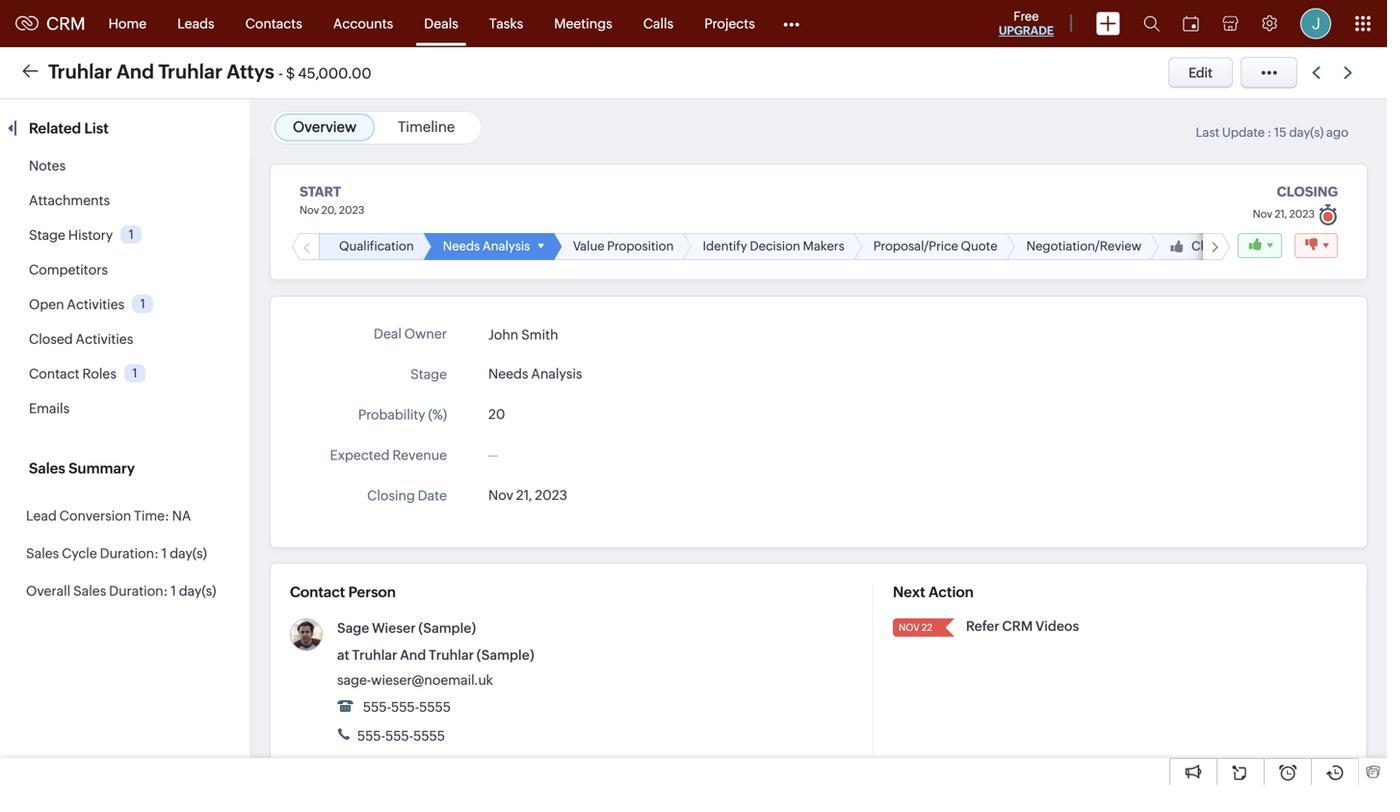 Task type: locate. For each thing, give the bounding box(es) containing it.
closed activities
[[29, 331, 133, 347]]

1 vertical spatial needs
[[488, 366, 528, 381]]

revenue
[[392, 447, 447, 463]]

projects
[[704, 16, 755, 31]]

start
[[300, 184, 341, 199]]

1 vertical spatial 555-555-5555
[[355, 728, 445, 744]]

1 horizontal spatial 21,
[[1275, 208, 1287, 220]]

probability
[[358, 407, 425, 422]]

meetings link
[[539, 0, 628, 47]]

(sample) up truhlar and truhlar (sample) link
[[418, 620, 476, 636]]

truhlar right at
[[352, 647, 397, 663]]

0 vertical spatial 555-555-5555
[[360, 699, 451, 715]]

previous record image
[[1312, 66, 1321, 79]]

0 vertical spatial (sample)
[[418, 620, 476, 636]]

day(s) for overall sales duration: 1 day(s)
[[179, 583, 216, 599]]

closed activities link
[[29, 331, 133, 347]]

stage up competitors link
[[29, 227, 65, 243]]

21,
[[1275, 208, 1287, 220], [516, 487, 532, 503]]

free upgrade
[[999, 9, 1054, 37]]

search image
[[1143, 15, 1160, 32]]

identify
[[703, 239, 747, 253]]

analysis down smith at the left
[[531, 366, 582, 381]]

0 vertical spatial 21,
[[1275, 208, 1287, 220]]

crm right refer
[[1002, 618, 1033, 634]]

contact up emails link
[[29, 366, 80, 381]]

crm
[[46, 14, 85, 33], [1002, 618, 1033, 634]]

0 vertical spatial closed
[[1191, 239, 1232, 253]]

duration: up overall sales duration: 1 day(s)
[[100, 546, 159, 561]]

proposal/price
[[873, 239, 958, 253]]

contact up sage
[[290, 584, 345, 601]]

1 vertical spatial analysis
[[531, 366, 582, 381]]

nov inside 'start nov 20, 2023'
[[300, 204, 319, 216]]

555-555-5555
[[360, 699, 451, 715], [355, 728, 445, 744]]

update
[[1222, 125, 1265, 140]]

duration: down sales cycle duration: 1 day(s)
[[109, 583, 168, 599]]

0 horizontal spatial analysis
[[483, 239, 530, 253]]

emails link
[[29, 401, 70, 416]]

(%)
[[428, 407, 447, 422]]

next
[[893, 584, 925, 601]]

competitors link
[[29, 262, 108, 277]]

stage for stage history
[[29, 227, 65, 243]]

1 down time:
[[162, 546, 167, 561]]

notes link
[[29, 158, 66, 173]]

overall
[[26, 583, 71, 599]]

closed down open
[[29, 331, 73, 347]]

sales summary
[[29, 460, 135, 477]]

$
[[286, 65, 295, 82]]

identify decision makers
[[703, 239, 845, 253]]

nov inside closing nov 21, 2023
[[1253, 208, 1273, 220]]

1 horizontal spatial crm
[[1002, 618, 1033, 634]]

0 vertical spatial stage
[[29, 227, 65, 243]]

smith
[[521, 327, 558, 342]]

activities for closed activities
[[76, 331, 133, 347]]

0 vertical spatial 5555
[[419, 699, 451, 715]]

needs analysis
[[443, 239, 530, 253], [488, 366, 582, 381]]

1 vertical spatial and
[[400, 647, 426, 663]]

and
[[116, 61, 154, 83], [400, 647, 426, 663]]

0 horizontal spatial stage
[[29, 227, 65, 243]]

555-555-5555 down sage-wieser@noemail.uk
[[355, 728, 445, 744]]

1 horizontal spatial needs
[[488, 366, 528, 381]]

sales
[[29, 460, 65, 477], [26, 546, 59, 561], [73, 583, 106, 599]]

sales for sales cycle duration: 1 day(s)
[[26, 546, 59, 561]]

1 vertical spatial 21,
[[516, 487, 532, 503]]

activities
[[67, 297, 125, 312], [76, 331, 133, 347]]

edit button
[[1168, 57, 1233, 88]]

overview
[[293, 118, 357, 135]]

closed for closed activities
[[29, 331, 73, 347]]

0 horizontal spatial contact
[[29, 366, 80, 381]]

22
[[922, 622, 932, 633]]

5555
[[419, 699, 451, 715], [413, 728, 445, 744]]

1 vertical spatial day(s)
[[170, 546, 207, 561]]

upgrade
[[999, 24, 1054, 37]]

sales down cycle
[[73, 583, 106, 599]]

nov up won
[[1253, 208, 1273, 220]]

truhlar down crm link
[[48, 61, 112, 83]]

truhlar up the wieser@noemail.uk
[[429, 647, 474, 663]]

duration: for sales cycle duration:
[[100, 546, 159, 561]]

contact person
[[290, 584, 396, 601]]

(sample)
[[418, 620, 476, 636], [477, 647, 534, 663]]

activities up 'closed activities'
[[67, 297, 125, 312]]

next action
[[893, 584, 974, 601]]

555-555-5555 down sage-wieser@noemail.uk link
[[360, 699, 451, 715]]

1 horizontal spatial contact
[[290, 584, 345, 601]]

closed
[[1191, 239, 1232, 253], [29, 331, 73, 347]]

duration: for overall sales duration:
[[109, 583, 168, 599]]

truhlar
[[48, 61, 112, 83], [158, 61, 222, 83], [352, 647, 397, 663], [429, 647, 474, 663]]

deals link
[[409, 0, 474, 47]]

wieser@noemail.uk
[[371, 672, 493, 688]]

expected
[[330, 447, 390, 463]]

refer crm videos
[[966, 618, 1079, 634]]

0 vertical spatial activities
[[67, 297, 125, 312]]

1 right open activities link
[[140, 297, 145, 311]]

0 horizontal spatial closed
[[29, 331, 73, 347]]

2023 inside closing nov 21, 2023
[[1289, 208, 1315, 220]]

0 vertical spatial sales
[[29, 460, 65, 477]]

2 horizontal spatial 2023
[[1289, 208, 1315, 220]]

day(s)
[[1289, 125, 1324, 140], [170, 546, 207, 561], [179, 583, 216, 599]]

1 horizontal spatial closed
[[1191, 239, 1232, 253]]

nov
[[300, 204, 319, 216], [1253, 208, 1273, 220], [488, 487, 513, 503], [899, 622, 920, 633]]

cycle
[[62, 546, 97, 561]]

day(s) for last update : 15 day(s) ago
[[1289, 125, 1324, 140]]

sales left cycle
[[26, 546, 59, 561]]

2023 inside 'start nov 20, 2023'
[[339, 204, 364, 216]]

crm left home
[[46, 14, 85, 33]]

open activities link
[[29, 297, 125, 312]]

stage for stage
[[410, 367, 447, 382]]

timeline
[[398, 118, 455, 135]]

truhlar down 'leads' link
[[158, 61, 222, 83]]

sage-wieser@noemail.uk
[[337, 672, 493, 688]]

1 vertical spatial sales
[[26, 546, 59, 561]]

last
[[1196, 125, 1220, 140]]

1 vertical spatial stage
[[410, 367, 447, 382]]

competitors
[[29, 262, 108, 277]]

calls
[[643, 16, 674, 31]]

0 vertical spatial crm
[[46, 14, 85, 33]]

emails
[[29, 401, 70, 416]]

timeline link
[[398, 118, 455, 135]]

needs
[[443, 239, 480, 253], [488, 366, 528, 381]]

45,000.00
[[298, 65, 372, 82]]

sage-wieser@noemail.uk link
[[337, 672, 493, 688]]

1 horizontal spatial analysis
[[531, 366, 582, 381]]

1 horizontal spatial stage
[[410, 367, 447, 382]]

0 vertical spatial and
[[116, 61, 154, 83]]

sales up lead
[[29, 460, 65, 477]]

1 horizontal spatial and
[[400, 647, 426, 663]]

stage down owner
[[410, 367, 447, 382]]

0 vertical spatial day(s)
[[1289, 125, 1324, 140]]

1 down sales cycle duration: 1 day(s)
[[171, 583, 176, 599]]

john smith
[[488, 327, 558, 342]]

deal
[[374, 326, 402, 341]]

0 horizontal spatial 2023
[[339, 204, 364, 216]]

needs down john
[[488, 366, 528, 381]]

2 vertical spatial sales
[[73, 583, 106, 599]]

analysis
[[483, 239, 530, 253], [531, 366, 582, 381]]

closing
[[1277, 184, 1338, 199]]

1 right roles
[[132, 366, 137, 380]]

1 right history
[[129, 227, 134, 242]]

needs analysis up john
[[443, 239, 530, 253]]

last update : 15 day(s) ago
[[1196, 125, 1349, 140]]

closed left won
[[1191, 239, 1232, 253]]

0 horizontal spatial and
[[116, 61, 154, 83]]

21, right date
[[516, 487, 532, 503]]

needs analysis down smith at the left
[[488, 366, 582, 381]]

and up sage-wieser@noemail.uk link
[[400, 647, 426, 663]]

profile element
[[1289, 0, 1343, 47]]

1 for stage history
[[129, 227, 134, 242]]

activities up roles
[[76, 331, 133, 347]]

contact
[[29, 366, 80, 381], [290, 584, 345, 601]]

date
[[418, 488, 447, 503]]

1 vertical spatial (sample)
[[477, 647, 534, 663]]

2 vertical spatial day(s)
[[179, 583, 216, 599]]

nov left 20,
[[300, 204, 319, 216]]

and down home link on the top left of page
[[116, 61, 154, 83]]

analysis left the value
[[483, 239, 530, 253]]

1 horizontal spatial 2023
[[535, 487, 567, 503]]

nov right date
[[488, 487, 513, 503]]

summary
[[69, 460, 135, 477]]

1 vertical spatial activities
[[76, 331, 133, 347]]

1 vertical spatial contact
[[290, 584, 345, 601]]

(sample) up the wieser@noemail.uk
[[477, 647, 534, 663]]

next record image
[[1344, 66, 1356, 79]]

attachments
[[29, 193, 110, 208]]

closed for closed won
[[1191, 239, 1232, 253]]

21, inside closing nov 21, 2023
[[1275, 208, 1287, 220]]

-
[[279, 65, 283, 82]]

555-
[[363, 699, 391, 715], [391, 699, 419, 715], [357, 728, 385, 744], [385, 728, 413, 744]]

0 vertical spatial contact
[[29, 366, 80, 381]]

1 vertical spatial duration:
[[109, 583, 168, 599]]

at truhlar and truhlar (sample)
[[337, 647, 534, 663]]

negotiation/review
[[1026, 239, 1142, 253]]

21, down the closing
[[1275, 208, 1287, 220]]

1 vertical spatial closed
[[29, 331, 73, 347]]

0 vertical spatial duration:
[[100, 546, 159, 561]]

0 vertical spatial analysis
[[483, 239, 530, 253]]

0 horizontal spatial needs
[[443, 239, 480, 253]]

duration:
[[100, 546, 159, 561], [109, 583, 168, 599]]

needs right qualification
[[443, 239, 480, 253]]

0 horizontal spatial crm
[[46, 14, 85, 33]]

edit
[[1189, 65, 1213, 80]]

nov left the 22
[[899, 622, 920, 633]]

contact for contact person
[[290, 584, 345, 601]]

contact for contact roles
[[29, 366, 80, 381]]

related list
[[29, 120, 112, 137]]



Task type: vqa. For each thing, say whether or not it's contained in the screenshot.
TRUHLAR AND TRUHLAR (SAMPLE) Link
yes



Task type: describe. For each thing, give the bounding box(es) containing it.
makers
[[803, 239, 845, 253]]

deals
[[424, 16, 458, 31]]

meetings
[[554, 16, 612, 31]]

15
[[1274, 125, 1287, 140]]

stage history
[[29, 227, 113, 243]]

free
[[1014, 9, 1039, 24]]

person
[[348, 584, 396, 601]]

overall sales duration: 1 day(s)
[[26, 583, 216, 599]]

open activities
[[29, 297, 125, 312]]

qualification
[[339, 239, 414, 253]]

list
[[84, 120, 109, 137]]

Other Modules field
[[771, 8, 812, 39]]

1 vertical spatial crm
[[1002, 618, 1033, 634]]

nov 22
[[899, 622, 932, 633]]

quote
[[961, 239, 998, 253]]

tasks
[[489, 16, 523, 31]]

expected revenue
[[330, 447, 447, 463]]

truhlar and truhlar attys - $ 45,000.00
[[48, 61, 372, 83]]

0 vertical spatial needs
[[443, 239, 480, 253]]

owner
[[404, 326, 447, 341]]

1 for contact roles
[[132, 366, 137, 380]]

contacts
[[245, 16, 302, 31]]

value
[[573, 239, 605, 253]]

0 vertical spatial needs analysis
[[443, 239, 530, 253]]

accounts
[[333, 16, 393, 31]]

day(s) for sales cycle duration: 1 day(s)
[[170, 546, 207, 561]]

1 vertical spatial needs analysis
[[488, 366, 582, 381]]

sage-
[[337, 672, 371, 688]]

1 vertical spatial 5555
[[413, 728, 445, 744]]

sage wieser (sample)
[[337, 620, 476, 636]]

contact roles
[[29, 366, 117, 381]]

ago
[[1326, 125, 1349, 140]]

roles
[[82, 366, 117, 381]]

:
[[1267, 125, 1272, 140]]

sales for sales summary
[[29, 460, 65, 477]]

conversion
[[59, 508, 131, 524]]

search element
[[1132, 0, 1171, 47]]

lead conversion time: na
[[26, 508, 191, 524]]

2023 for closing
[[1289, 208, 1315, 220]]

leads
[[177, 16, 214, 31]]

sage wieser (sample) link
[[337, 620, 476, 636]]

refer
[[966, 618, 1000, 634]]

wieser
[[372, 620, 416, 636]]

1 for open activities
[[140, 297, 145, 311]]

closing nov 21, 2023
[[1253, 184, 1338, 220]]

related
[[29, 120, 81, 137]]

calls link
[[628, 0, 689, 47]]

deal owner
[[374, 326, 447, 341]]

won
[[1235, 239, 1262, 253]]

activities for open activities
[[67, 297, 125, 312]]

calendar image
[[1183, 16, 1199, 31]]

nov 21, 2023
[[488, 487, 567, 503]]

proposal/price quote
[[873, 239, 998, 253]]

open
[[29, 297, 64, 312]]

home
[[108, 16, 147, 31]]

contact roles link
[[29, 366, 117, 381]]

attachments link
[[29, 193, 110, 208]]

stage history link
[[29, 227, 113, 243]]

notes
[[29, 158, 66, 173]]

create menu element
[[1085, 0, 1132, 47]]

history
[[68, 227, 113, 243]]

sage
[[337, 620, 369, 636]]

overview link
[[293, 118, 357, 135]]

na
[[172, 508, 191, 524]]

proposition
[[607, 239, 674, 253]]

2023 for start
[[339, 204, 364, 216]]

action
[[929, 584, 974, 601]]

probability (%)
[[358, 407, 447, 422]]

leads link
[[162, 0, 230, 47]]

crm link
[[15, 14, 85, 33]]

sales cycle duration: 1 day(s)
[[26, 546, 207, 561]]

closed won
[[1191, 239, 1262, 253]]

projects link
[[689, 0, 771, 47]]

videos
[[1036, 618, 1079, 634]]

start nov 20, 2023
[[300, 184, 364, 216]]

decision
[[750, 239, 800, 253]]

accounts link
[[318, 0, 409, 47]]

home link
[[93, 0, 162, 47]]

0 horizontal spatial 21,
[[516, 487, 532, 503]]

profile image
[[1300, 8, 1331, 39]]

create menu image
[[1096, 12, 1120, 35]]



